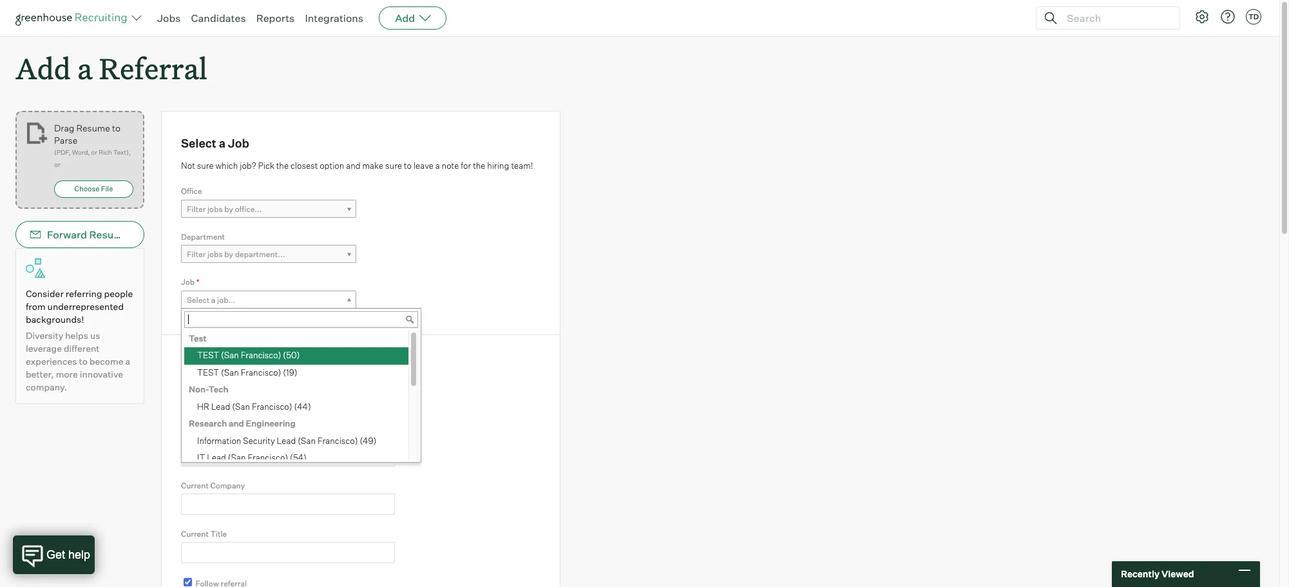 Task type: vqa. For each thing, say whether or not it's contained in the screenshot.
bottommost to
yes



Task type: locate. For each thing, give the bounding box(es) containing it.
rich
[[99, 148, 112, 156]]

resume inside drag resume to parse (pdf, word, or rich text), or
[[76, 123, 110, 134]]

job?
[[240, 160, 256, 171]]

candidates
[[191, 12, 246, 24]]

1 vertical spatial lead
[[277, 435, 296, 446]]

non-
[[189, 384, 209, 395]]

drag resume to parse (pdf, word, or rich text), or
[[54, 123, 131, 168]]

Follow referral checkbox
[[184, 578, 192, 586]]

for
[[461, 160, 471, 171]]

2 filter from the top
[[187, 250, 206, 259]]

to
[[112, 123, 120, 134], [404, 160, 412, 171], [79, 356, 88, 367]]

not sure which job? pick the closest option and make sure to leave a note for the hiring team!
[[181, 160, 533, 171]]

innovative
[[80, 369, 123, 380]]

0 vertical spatial lead
[[211, 401, 230, 412]]

last
[[181, 432, 197, 442]]

and left make
[[346, 160, 361, 171]]

job up job?
[[228, 136, 249, 150]]

francisco) left (49) in the left of the page
[[318, 435, 358, 446]]

0 horizontal spatial sure
[[197, 160, 214, 171]]

become
[[89, 356, 123, 367]]

or left the rich
[[91, 148, 97, 156]]

jobs down department
[[207, 250, 223, 259]]

francisco) down security
[[248, 453, 288, 463]]

1 jobs from the top
[[207, 204, 223, 214]]

2 jobs from the top
[[207, 250, 223, 259]]

filter for filter jobs by department...
[[187, 250, 206, 259]]

current
[[181, 481, 209, 490], [181, 529, 209, 539]]

consider
[[26, 288, 64, 299]]

test (san francisco) (19)
[[197, 367, 297, 377]]

leverage
[[26, 343, 62, 354]]

filter jobs by office...
[[187, 204, 262, 214]]

1 the from the left
[[276, 160, 289, 171]]

1 vertical spatial by
[[224, 250, 233, 259]]

test up non-tech
[[197, 367, 219, 377]]

(san up tech
[[221, 367, 239, 377]]

1 horizontal spatial sure
[[385, 160, 402, 171]]

sure right make
[[385, 160, 402, 171]]

filter
[[187, 204, 206, 214], [187, 250, 206, 259]]

the right the pick
[[276, 160, 289, 171]]

filter down office
[[187, 204, 206, 214]]

0 vertical spatial select
[[181, 136, 216, 150]]

test inside test (san francisco) (50) option
[[197, 350, 219, 360]]

0 horizontal spatial job
[[181, 277, 195, 287]]

name
[[199, 384, 220, 394], [199, 432, 219, 442]]

1 vertical spatial name
[[199, 432, 219, 442]]

by left department...
[[224, 250, 233, 259]]

job
[[228, 136, 249, 150], [181, 277, 195, 287]]

a down the "greenhouse recruiting" image
[[77, 49, 92, 87]]

0 horizontal spatial and
[[229, 418, 244, 429]]

0 vertical spatial by
[[224, 204, 233, 214]]

add a referral
[[15, 49, 207, 87]]

forward
[[47, 228, 87, 241]]

francisco)
[[241, 350, 281, 360], [241, 367, 281, 377], [252, 401, 292, 412], [318, 435, 358, 446], [248, 453, 288, 463]]

test for test (san francisco) (19)
[[197, 367, 219, 377]]

add inside popup button
[[395, 12, 415, 24]]

test down test
[[197, 350, 219, 360]]

name & company
[[181, 353, 282, 367]]

a for job
[[219, 136, 226, 150]]

1 vertical spatial job
[[181, 277, 195, 287]]

different
[[64, 343, 100, 354]]

1 by from the top
[[224, 204, 233, 214]]

greenhouse recruiting image
[[15, 10, 131, 26]]

a right the become
[[125, 356, 130, 367]]

1 horizontal spatial add
[[395, 12, 415, 24]]

resume for forward
[[89, 228, 129, 241]]

select
[[181, 136, 216, 150], [187, 295, 210, 305]]

name for last
[[199, 432, 219, 442]]

select a job...
[[187, 295, 235, 305]]

to left leave
[[404, 160, 412, 171]]

resume up the rich
[[76, 123, 110, 134]]

a up which
[[219, 136, 226, 150]]

1 vertical spatial current
[[181, 529, 209, 539]]

diversity
[[26, 330, 63, 341]]

referral
[[99, 49, 207, 87]]

(san up (54)
[[298, 435, 316, 446]]

note
[[442, 160, 459, 171]]

via
[[131, 228, 145, 241]]

1 vertical spatial select
[[187, 295, 210, 305]]

1 horizontal spatial the
[[473, 160, 486, 171]]

add for add
[[395, 12, 415, 24]]

test inside test (san francisco) (19) option
[[197, 367, 219, 377]]

(san inside test (san francisco) (19) option
[[221, 367, 239, 377]]

(49)
[[360, 435, 377, 446]]

test (san francisco) (50)
[[197, 350, 300, 360]]

francisco) down test (san francisco) (50)
[[241, 367, 281, 377]]

or
[[91, 148, 97, 156], [54, 161, 60, 168]]

1 horizontal spatial to
[[112, 123, 120, 134]]

2 by from the top
[[224, 250, 233, 259]]

2 vertical spatial to
[[79, 356, 88, 367]]

filter down department
[[187, 250, 206, 259]]

test (san francisco) (19) option
[[184, 365, 408, 382]]

a
[[77, 49, 92, 87], [219, 136, 226, 150], [435, 160, 440, 171], [211, 295, 216, 305], [125, 356, 130, 367]]

recently
[[1121, 569, 1160, 580]]

hr lead (san francisco) (44)
[[197, 401, 311, 412]]

a left job... on the left bottom of page
[[211, 295, 216, 305]]

by left office...
[[224, 204, 233, 214]]

company.
[[26, 382, 67, 393]]

0 horizontal spatial or
[[54, 161, 60, 168]]

0 vertical spatial to
[[112, 123, 120, 134]]

select down job *
[[187, 295, 210, 305]]

1 vertical spatial test
[[197, 367, 219, 377]]

lead for tech
[[211, 401, 230, 412]]

1 test from the top
[[197, 350, 219, 360]]

select for select a job
[[181, 136, 216, 150]]

(san inside hr lead (san francisco) (44) option
[[232, 401, 250, 412]]

current left "title"
[[181, 529, 209, 539]]

company right the &
[[228, 353, 282, 367]]

name down research on the bottom left of page
[[199, 432, 219, 442]]

by for office...
[[224, 204, 233, 214]]

it
[[197, 453, 205, 463]]

lead down research and engineering option at the bottom left of the page
[[277, 435, 296, 446]]

pick
[[258, 160, 274, 171]]

2 the from the left
[[473, 160, 486, 171]]

the right for
[[473, 160, 486, 171]]

job...
[[217, 295, 235, 305]]

(50)
[[283, 350, 300, 360]]

1 filter from the top
[[187, 204, 206, 214]]

0 vertical spatial filter
[[187, 204, 206, 214]]

(san inside information security lead (san francisco) (49) option
[[298, 435, 316, 446]]

0 vertical spatial test
[[197, 350, 219, 360]]

hr
[[197, 401, 209, 412]]

consider referring people from underrepresented backgrounds! diversity helps us leverage different experiences to become a better, more innovative company.
[[26, 288, 133, 393]]

(san down the information
[[228, 453, 246, 463]]

or down (pdf,
[[54, 161, 60, 168]]

2 test from the top
[[197, 367, 219, 377]]

test
[[197, 350, 219, 360], [197, 367, 219, 377]]

1 vertical spatial *
[[221, 384, 224, 394]]

2 vertical spatial *
[[221, 432, 224, 442]]

0 vertical spatial current
[[181, 481, 209, 490]]

choose
[[74, 184, 99, 193]]

0 vertical spatial add
[[395, 12, 415, 24]]

name for first
[[199, 384, 220, 394]]

Search text field
[[1064, 9, 1168, 27]]

1 vertical spatial to
[[404, 160, 412, 171]]

sure
[[197, 160, 214, 171], [385, 160, 402, 171]]

resume
[[76, 123, 110, 134], [89, 228, 129, 241]]

list box
[[182, 330, 418, 552]]

* right non-
[[221, 384, 224, 394]]

(san up research and engineering on the left of page
[[232, 401, 250, 412]]

td button
[[1246, 9, 1262, 24]]

0 horizontal spatial the
[[276, 160, 289, 171]]

viewed
[[1162, 569, 1195, 580]]

configure image
[[1195, 9, 1210, 24]]

add
[[395, 12, 415, 24], [15, 49, 71, 87]]

helps
[[65, 330, 88, 341]]

current down it
[[181, 481, 209, 490]]

company
[[228, 353, 282, 367], [210, 481, 245, 490]]

* down research on the bottom left of page
[[221, 432, 224, 442]]

francisco) up "engineering"
[[252, 401, 292, 412]]

jobs
[[157, 12, 181, 24]]

* for first name *
[[221, 384, 224, 394]]

a inside consider referring people from underrepresented backgrounds! diversity helps us leverage different experiences to become a better, more innovative company.
[[125, 356, 130, 367]]

1 vertical spatial resume
[[89, 228, 129, 241]]

0 horizontal spatial to
[[79, 356, 88, 367]]

1 horizontal spatial or
[[91, 148, 97, 156]]

to inside consider referring people from underrepresented backgrounds! diversity helps us leverage different experiences to become a better, more innovative company.
[[79, 356, 88, 367]]

(19)
[[283, 367, 297, 377]]

2 horizontal spatial to
[[404, 160, 412, 171]]

resume left via
[[89, 228, 129, 241]]

jobs for department
[[207, 250, 223, 259]]

(san up test (san francisco) (19)
[[221, 350, 239, 360]]

1 horizontal spatial and
[[346, 160, 361, 171]]

sure right the not
[[197, 160, 214, 171]]

research and engineering option
[[184, 416, 408, 433]]

by
[[224, 204, 233, 214], [224, 250, 233, 259]]

2 current from the top
[[181, 529, 209, 539]]

information
[[197, 435, 241, 446]]

engineering
[[246, 418, 296, 429]]

test option
[[184, 330, 408, 347]]

jobs up department
[[207, 204, 223, 214]]

* up select a job...
[[196, 277, 200, 287]]

select up the not
[[181, 136, 216, 150]]

0 vertical spatial or
[[91, 148, 97, 156]]

0 vertical spatial name
[[199, 384, 220, 394]]

1 vertical spatial jobs
[[207, 250, 223, 259]]

company down it lead (san francisco) (54)
[[210, 481, 245, 490]]

not
[[181, 160, 195, 171]]

and up the information
[[229, 418, 244, 429]]

0 vertical spatial resume
[[76, 123, 110, 134]]

(54)
[[290, 453, 307, 463]]

filter jobs by department... link
[[181, 245, 356, 264]]

resume inside forward resume via email 'button'
[[89, 228, 129, 241]]

0 vertical spatial job
[[228, 136, 249, 150]]

select for select a job...
[[187, 295, 210, 305]]

0 vertical spatial company
[[228, 353, 282, 367]]

2 vertical spatial lead
[[207, 453, 226, 463]]

1 vertical spatial filter
[[187, 250, 206, 259]]

None text field
[[184, 311, 418, 328]]

1 current from the top
[[181, 481, 209, 490]]

None text field
[[181, 397, 395, 418], [181, 446, 395, 467], [181, 494, 395, 515], [181, 542, 395, 563], [181, 397, 395, 418], [181, 446, 395, 467], [181, 494, 395, 515], [181, 542, 395, 563]]

job up select a job...
[[181, 277, 195, 287]]

*
[[196, 277, 200, 287], [221, 384, 224, 394], [221, 432, 224, 442]]

research and engineering
[[189, 418, 296, 429]]

select a job
[[181, 136, 249, 150]]

francisco) up test (san francisco) (19)
[[241, 350, 281, 360]]

lead down tech
[[211, 401, 230, 412]]

name up hr
[[199, 384, 220, 394]]

td
[[1249, 12, 1259, 21]]

1 vertical spatial add
[[15, 49, 71, 87]]

forward resume via email button
[[15, 221, 174, 248]]

0 vertical spatial and
[[346, 160, 361, 171]]

0 horizontal spatial add
[[15, 49, 71, 87]]

title
[[210, 529, 227, 539]]

to down different
[[79, 356, 88, 367]]

0 vertical spatial jobs
[[207, 204, 223, 214]]

reports link
[[256, 12, 295, 24]]

1 vertical spatial and
[[229, 418, 244, 429]]

which
[[216, 160, 238, 171]]

lead right it
[[207, 453, 226, 463]]

to up text),
[[112, 123, 120, 134]]

1 vertical spatial company
[[210, 481, 245, 490]]



Task type: describe. For each thing, give the bounding box(es) containing it.
file
[[101, 184, 113, 193]]

* for last name *
[[221, 432, 224, 442]]

filter jobs by department...
[[187, 250, 285, 259]]

information security lead (san francisco) (49)
[[197, 435, 377, 446]]

department
[[181, 232, 225, 241]]

to inside drag resume to parse (pdf, word, or rich text), or
[[112, 123, 120, 134]]

current title
[[181, 529, 227, 539]]

and inside option
[[229, 418, 244, 429]]

referring
[[66, 288, 102, 299]]

td button
[[1244, 6, 1264, 27]]

us
[[90, 330, 100, 341]]

list box containing test
[[182, 330, 418, 552]]

candidates link
[[191, 12, 246, 24]]

leave
[[414, 160, 434, 171]]

option
[[320, 160, 344, 171]]

recently viewed
[[1121, 569, 1195, 580]]

department...
[[235, 250, 285, 259]]

team!
[[511, 160, 533, 171]]

test
[[189, 333, 207, 343]]

backgrounds!
[[26, 314, 84, 325]]

parse
[[54, 135, 78, 146]]

research
[[189, 418, 227, 429]]

text),
[[113, 148, 131, 156]]

(san inside test (san francisco) (50) option
[[221, 350, 239, 360]]

reports
[[256, 12, 295, 24]]

name
[[181, 353, 214, 367]]

a for job...
[[211, 295, 216, 305]]

choose file
[[74, 184, 113, 193]]

(pdf,
[[54, 148, 71, 156]]

closest
[[291, 160, 318, 171]]

a left note
[[435, 160, 440, 171]]

information security lead (san francisco) (49) option
[[184, 433, 408, 450]]

1 horizontal spatial job
[[228, 136, 249, 150]]

test (san francisco) (50) option
[[184, 347, 408, 365]]

select a job... link
[[181, 290, 356, 309]]

better,
[[26, 369, 54, 380]]

0 vertical spatial *
[[196, 277, 200, 287]]

1 vertical spatial or
[[54, 161, 60, 168]]

word,
[[72, 148, 90, 156]]

drag
[[54, 123, 74, 134]]

integrations
[[305, 12, 364, 24]]

first name *
[[181, 384, 224, 394]]

integrations link
[[305, 12, 364, 24]]

a for referral
[[77, 49, 92, 87]]

email
[[147, 228, 174, 241]]

tech
[[209, 384, 229, 395]]

first
[[181, 384, 198, 394]]

make
[[363, 160, 384, 171]]

add button
[[379, 6, 447, 30]]

people
[[104, 288, 133, 299]]

(san inside the it lead (san francisco) (54) option
[[228, 453, 246, 463]]

1 sure from the left
[[197, 160, 214, 171]]

2 sure from the left
[[385, 160, 402, 171]]

more
[[56, 369, 78, 380]]

it lead (san francisco) (54)
[[197, 453, 307, 463]]

&
[[217, 353, 226, 367]]

jobs for office
[[207, 204, 223, 214]]

hr lead (san francisco) (44) option
[[184, 399, 408, 416]]

by for department...
[[224, 250, 233, 259]]

underrepresented
[[47, 301, 124, 312]]

filter jobs by office... link
[[181, 200, 356, 218]]

(44)
[[294, 401, 311, 412]]

office...
[[235, 204, 262, 214]]

office
[[181, 186, 202, 196]]

add for add a referral
[[15, 49, 71, 87]]

filter for filter jobs by office...
[[187, 204, 206, 214]]

current for current company
[[181, 481, 209, 490]]

security
[[243, 435, 275, 446]]

non-tech
[[189, 384, 229, 395]]

job *
[[181, 277, 200, 287]]

experiences
[[26, 356, 77, 367]]

jobs link
[[157, 12, 181, 24]]

lead for security
[[207, 453, 226, 463]]

non-tech option
[[184, 382, 408, 399]]

it lead (san francisco) (54) option
[[184, 450, 408, 467]]

current company
[[181, 481, 245, 490]]

resume for drag
[[76, 123, 110, 134]]

current for current title
[[181, 529, 209, 539]]

forward resume via email
[[47, 228, 174, 241]]

from
[[26, 301, 45, 312]]

hiring
[[487, 160, 509, 171]]

test for test (san francisco) (50)
[[197, 350, 219, 360]]



